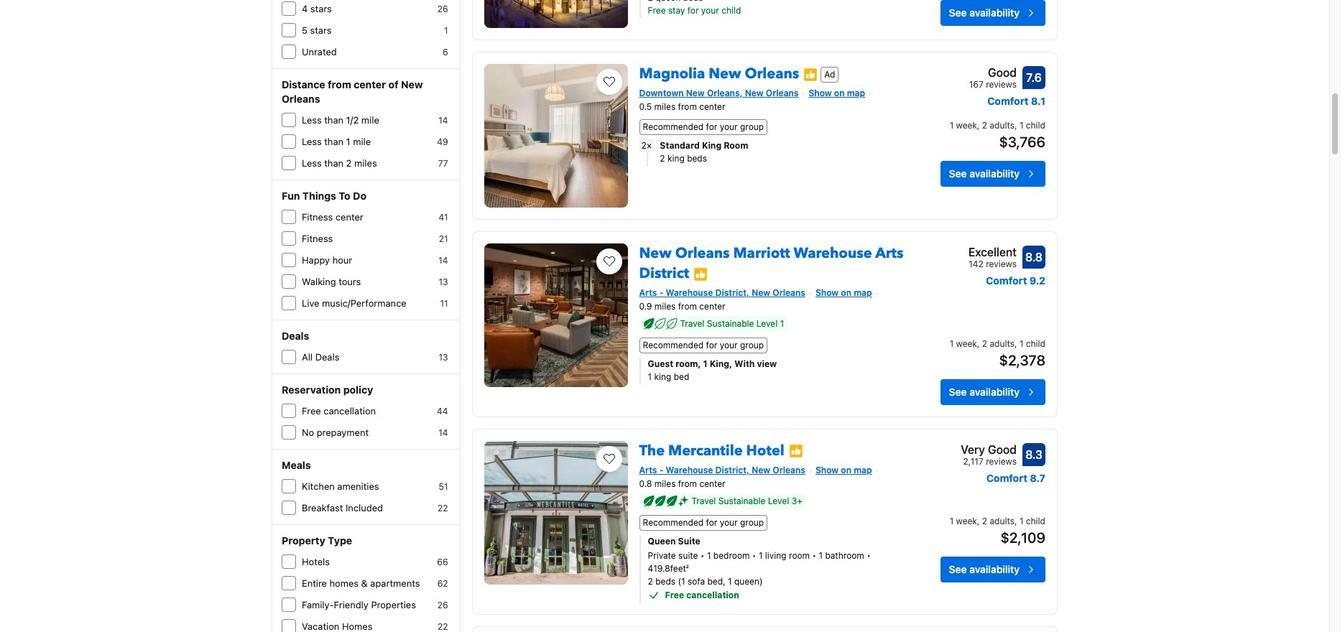 Task type: describe. For each thing, give the bounding box(es) containing it.
new orleans marriott warehouse arts district
[[639, 244, 904, 283]]

recommended for your group for new
[[643, 121, 764, 132]]

8.1
[[1031, 95, 1046, 107]]

queen
[[648, 536, 676, 547]]

breakfast
[[302, 502, 343, 514]]

for right "stay" at the top of the page
[[688, 5, 699, 16]]

1 horizontal spatial cancellation
[[687, 590, 739, 601]]

13 for all deals
[[439, 352, 448, 363]]

the mercantile hotel
[[639, 441, 785, 461]]

homes
[[330, 578, 359, 589]]

king inside standard king room 2 king beds
[[668, 153, 685, 164]]

- for new
[[659, 287, 664, 298]]

fitness center
[[302, 211, 363, 223]]

×
[[647, 140, 652, 151]]

excellent 142 reviews
[[969, 246, 1017, 269]]

king
[[702, 140, 722, 151]]

see availability link for magnolia new orleans
[[940, 161, 1046, 187]]

good inside very good 2,117 reviews
[[988, 443, 1017, 456]]

show for orleans
[[809, 88, 832, 98]]

26 for family-friendly properties
[[437, 600, 448, 611]]

8.8
[[1025, 251, 1043, 264]]

$2,378
[[999, 352, 1046, 369]]

entire
[[302, 578, 327, 589]]

66
[[437, 557, 448, 568]]

map for magnolia new orleans
[[847, 88, 865, 98]]

0.9 miles from center
[[639, 301, 726, 312]]

on for magnolia new orleans
[[834, 88, 845, 98]]

good 167 reviews
[[969, 66, 1017, 90]]

recommended for your group for orleans
[[643, 340, 764, 351]]

center for new
[[699, 301, 726, 312]]

your right "stay" at the top of the page
[[701, 5, 719, 16]]

recommended for new orleans marriott warehouse arts district
[[643, 340, 704, 351]]

recommended for magnolia new orleans
[[643, 121, 704, 132]]

recommended for the mercantile hotel
[[643, 517, 704, 528]]

beds inside standard king room 2 king beds
[[687, 153, 707, 164]]

week for magnolia new orleans
[[956, 120, 977, 131]]

standard king room link
[[660, 139, 891, 152]]

no prepayment
[[302, 427, 369, 438]]

2 ×
[[641, 140, 652, 151]]

queen suite
[[648, 536, 701, 547]]

77
[[438, 158, 448, 169]]

suite
[[678, 536, 701, 547]]

kitchen amenities
[[302, 481, 379, 492]]

from for magnolia
[[678, 101, 697, 112]]

reviews inside very good 2,117 reviews
[[986, 456, 1017, 467]]

ad
[[824, 69, 835, 79]]

bedroom
[[714, 550, 750, 561]]

stay
[[668, 5, 685, 16]]

excellent
[[969, 246, 1017, 259]]

arts - warehouse district, new orleans for orleans
[[639, 287, 806, 298]]

reservation
[[282, 384, 341, 396]]

kitchen
[[302, 481, 335, 492]]

week for new orleans marriott warehouse arts district
[[956, 338, 977, 349]]

bed
[[674, 371, 689, 382]]

suite
[[678, 550, 698, 561]]

(1
[[678, 576, 685, 587]]

stars for 4 stars
[[310, 3, 332, 14]]

fitness for fitness
[[302, 233, 333, 244]]

1 week , 2 adults , 1 child $3,766
[[950, 120, 1046, 150]]

4 • from the left
[[867, 550, 871, 561]]

queen suite link
[[648, 535, 891, 548]]

downtown new orleans, new orleans
[[639, 88, 799, 98]]

1 see availability from the top
[[949, 6, 1020, 19]]

week for the mercantile hotel
[[956, 516, 977, 527]]

scored 8.3 element
[[1023, 443, 1046, 466]]

less than 2 miles
[[302, 157, 377, 169]]

2 inside 1 week , 2 adults , 1 child $2,378
[[982, 338, 987, 349]]

sustainable for orleans
[[707, 318, 754, 329]]

type
[[328, 535, 352, 547]]

new down the new orleans marriott warehouse arts district at the top of the page
[[752, 287, 770, 298]]

scored 7.6 element
[[1023, 66, 1046, 89]]

reviews for new orleans marriott warehouse arts district
[[986, 259, 1017, 269]]

on for the mercantile hotel
[[841, 465, 852, 476]]

4
[[302, 3, 308, 14]]

$2,109
[[1001, 529, 1046, 546]]

hotels
[[302, 556, 330, 568]]

orleans inside the new orleans marriott warehouse arts district
[[675, 244, 730, 263]]

from for the
[[678, 478, 697, 489]]

magnolia
[[639, 64, 705, 83]]

see for magnolia new orleans
[[949, 167, 967, 180]]

0.8 miles from center
[[639, 478, 726, 489]]

room
[[789, 550, 810, 561]]

bed,
[[707, 576, 726, 587]]

your for new
[[720, 121, 738, 132]]

travel for orleans
[[680, 318, 705, 329]]

map for the mercantile hotel
[[854, 465, 872, 476]]

child for new orleans marriott warehouse arts district
[[1026, 338, 1046, 349]]

fitness for fitness center
[[302, 211, 333, 223]]

very good element
[[961, 441, 1017, 458]]

new down hotel
[[752, 465, 770, 476]]

center down to
[[336, 211, 363, 223]]

arts inside the new orleans marriott warehouse arts district
[[876, 244, 904, 263]]

travel for mercantile
[[692, 496, 716, 506]]

miles for the
[[655, 478, 676, 489]]

2 • from the left
[[752, 550, 756, 561]]

private suite • 1 bedroom • 1 living room • 1 bathroom • 419.8feet² 2 beds (1 sofa bed, 1 queen)
[[648, 550, 871, 587]]

2 inside private suite • 1 bedroom • 1 living room • 1 bathroom • 419.8feet² 2 beds (1 sofa bed, 1 queen)
[[648, 576, 653, 587]]

center inside the distance from center of new orleans
[[354, 78, 386, 91]]

things
[[303, 190, 336, 202]]

level for hotel
[[768, 496, 789, 506]]

warehouse inside the new orleans marriott warehouse arts district
[[794, 244, 872, 263]]

tours
[[339, 276, 361, 287]]

included
[[346, 502, 383, 514]]

44
[[437, 406, 448, 417]]

miles up do
[[354, 157, 377, 169]]

for for new
[[706, 121, 717, 132]]

happy hour
[[302, 254, 352, 266]]

apartments
[[370, 578, 420, 589]]

5
[[302, 24, 308, 36]]

reservation policy
[[282, 384, 373, 396]]

mile for less than 1/2 mile
[[361, 114, 379, 126]]

policy
[[343, 384, 373, 396]]

comfort 9.2
[[986, 275, 1046, 287]]

happy
[[302, 254, 330, 266]]

21
[[439, 234, 448, 244]]

show for marriott
[[816, 287, 839, 298]]

this property is part of our preferred partner program. it's committed to providing excellent service and good value. it'll pay us a higher commission if you make a booking. image for hotel
[[789, 444, 803, 459]]

availability for new orleans marriott warehouse arts district
[[970, 386, 1020, 398]]

recommended for your group for mercantile
[[643, 517, 764, 528]]

stars for 5 stars
[[310, 24, 332, 36]]

properties
[[371, 599, 416, 611]]

entire homes & apartments
[[302, 578, 420, 589]]

mercantile
[[668, 441, 743, 461]]

1 horizontal spatial deals
[[315, 351, 340, 363]]

0 vertical spatial free
[[648, 5, 666, 16]]

- for the
[[659, 465, 664, 476]]

0.5
[[639, 101, 652, 112]]

district
[[639, 264, 689, 283]]

fun things to do
[[282, 190, 366, 202]]

living
[[765, 550, 787, 561]]

comfort for magnolia new orleans
[[988, 95, 1029, 107]]

show on map for magnolia new orleans
[[809, 88, 865, 98]]

less than 1 mile
[[302, 136, 371, 147]]

show on map for new orleans marriott warehouse arts district
[[816, 287, 872, 298]]

2 vertical spatial free
[[665, 590, 684, 601]]

good inside good 167 reviews
[[988, 66, 1017, 79]]

mile for less than 1 mile
[[353, 136, 371, 147]]

new up 0.5 miles from center at the top of page
[[686, 88, 705, 98]]

orleans,
[[707, 88, 743, 98]]

friendly
[[334, 599, 369, 611]]

this property is part of our preferred partner program. it's committed to providing excellent service and good value. it'll pay us a higher commission if you make a booking. image for orleans
[[804, 67, 818, 82]]

than for 2
[[324, 157, 344, 169]]

orleans down the new orleans marriott warehouse arts district at the top of the page
[[773, 287, 806, 298]]

1 week , 2 adults , 1 child $2,109
[[950, 516, 1046, 546]]

this property is part of our preferred partner program. it's committed to providing excellent service and good value. it'll pay us a higher commission if you make a booking. image for marriott
[[694, 267, 708, 281]]

14 for happy hour
[[439, 255, 448, 266]]

travel sustainable level 3+
[[692, 496, 803, 506]]

center for the
[[700, 478, 726, 489]]

child right "stay" at the top of the page
[[722, 5, 741, 16]]

marriott
[[733, 244, 790, 263]]

good element
[[969, 64, 1017, 81]]

6
[[443, 47, 448, 57]]

property
[[282, 535, 325, 547]]

prepayment
[[317, 427, 369, 438]]

0.5 miles from center
[[639, 101, 725, 112]]

magnolia new orleans
[[639, 64, 799, 83]]



Task type: vqa. For each thing, say whether or not it's contained in the screenshot.
right The 1,
no



Task type: locate. For each thing, give the bounding box(es) containing it.
recommended for your group
[[643, 121, 764, 132], [643, 340, 764, 351], [643, 517, 764, 528]]

free down reservation
[[302, 405, 321, 417]]

travel sustainable level 1
[[680, 318, 784, 329]]

center
[[354, 78, 386, 91], [699, 101, 725, 112], [336, 211, 363, 223], [699, 301, 726, 312], [700, 478, 726, 489]]

for for orleans
[[706, 340, 717, 351]]

2
[[982, 120, 987, 131], [641, 140, 647, 151], [660, 153, 665, 164], [346, 157, 352, 169], [982, 338, 987, 349], [982, 516, 987, 527], [648, 576, 653, 587]]

show on map for the mercantile hotel
[[816, 465, 872, 476]]

less down less than 1 mile
[[302, 157, 322, 169]]

2 vertical spatial comfort
[[986, 472, 1028, 484]]

0 vertical spatial good
[[988, 66, 1017, 79]]

0 vertical spatial less
[[302, 114, 322, 126]]

recommended for your group up suite
[[643, 517, 764, 528]]

2 down "standard"
[[660, 153, 665, 164]]

2 see from the top
[[949, 167, 967, 180]]

see availability down 1 week , 2 adults , 1 child $2,109
[[949, 563, 1020, 575]]

district, for mercantile
[[715, 465, 750, 476]]

3 availability from the top
[[970, 386, 1020, 398]]

very
[[961, 443, 985, 456]]

2 vertical spatial recommended for your group
[[643, 517, 764, 528]]

see availability link for the mercantile hotel
[[940, 557, 1046, 583]]

deals up all
[[282, 330, 309, 342]]

2 than from the top
[[324, 136, 344, 147]]

see availability for magnolia new orleans
[[949, 167, 1020, 180]]

this property is part of our preferred partner program. it's committed to providing excellent service and good value. it'll pay us a higher commission if you make a booking. image right 'district'
[[694, 267, 708, 281]]

child up $3,766
[[1026, 120, 1046, 131]]

1 vertical spatial district,
[[715, 465, 750, 476]]

0 vertical spatial than
[[324, 114, 344, 126]]

orleans up downtown new orleans, new orleans
[[745, 64, 799, 83]]

than left 1/2
[[324, 114, 344, 126]]

child inside 1 week , 2 adults , 1 child $2,109
[[1026, 516, 1046, 527]]

2 arts - warehouse district, new orleans from the top
[[639, 465, 806, 476]]

show
[[809, 88, 832, 98], [816, 287, 839, 298], [816, 465, 839, 476]]

see for new orleans marriott warehouse arts district
[[949, 386, 967, 398]]

music/performance
[[322, 298, 407, 309]]

orleans
[[745, 64, 799, 83], [766, 88, 799, 98], [282, 93, 320, 105], [675, 244, 730, 263], [773, 287, 806, 298], [773, 465, 806, 476]]

1 • from the left
[[701, 550, 705, 561]]

1 vertical spatial stars
[[310, 24, 332, 36]]

level for marriott
[[757, 318, 778, 329]]

1 vertical spatial than
[[324, 136, 344, 147]]

0 vertical spatial mile
[[361, 114, 379, 126]]

1 vertical spatial recommended for your group
[[643, 340, 764, 351]]

for up king,
[[706, 340, 717, 351]]

0 vertical spatial stars
[[310, 3, 332, 14]]

king down "standard"
[[668, 153, 685, 164]]

reviews up comfort 9.2 on the right
[[986, 259, 1017, 269]]

2 vertical spatial arts
[[639, 465, 657, 476]]

3 week from the top
[[956, 516, 977, 527]]

14 up 49
[[439, 115, 448, 126]]

2 see availability from the top
[[949, 167, 1020, 180]]

guest
[[648, 358, 673, 369]]

• right suite at the right of page
[[701, 550, 705, 561]]

do
[[353, 190, 366, 202]]

downtown
[[639, 88, 684, 98]]

recommended up queen suite
[[643, 517, 704, 528]]

fitness up happy
[[302, 233, 333, 244]]

orleans down hotel
[[773, 465, 806, 476]]

king,
[[710, 358, 732, 369]]

0 vertical spatial arts
[[876, 244, 904, 263]]

1 vertical spatial king
[[654, 371, 671, 382]]

mile
[[361, 114, 379, 126], [353, 136, 371, 147]]

- down the
[[659, 465, 664, 476]]

center for magnolia
[[699, 101, 725, 112]]

hotel
[[746, 441, 785, 461]]

1 26 from the top
[[437, 4, 448, 14]]

4 see availability from the top
[[949, 563, 1020, 575]]

district, for orleans
[[715, 287, 750, 298]]

1 horizontal spatial this property is part of our preferred partner program. it's committed to providing excellent service and good value. it'll pay us a higher commission if you make a booking. image
[[804, 67, 818, 82]]

1 vertical spatial group
[[740, 340, 764, 351]]

beds inside private suite • 1 bedroom • 1 living room • 1 bathroom • 419.8feet² 2 beds (1 sofa bed, 1 queen)
[[656, 576, 676, 587]]

•
[[701, 550, 705, 561], [752, 550, 756, 561], [812, 550, 816, 561], [867, 550, 871, 561]]

cancellation down bed,
[[687, 590, 739, 601]]

this property is part of our preferred partner program. it's committed to providing excellent service and good value. it'll pay us a higher commission if you make a booking. image left ad
[[804, 67, 818, 82]]

see for the mercantile hotel
[[949, 563, 967, 575]]

1 see from the top
[[949, 6, 967, 19]]

see availability for new orleans marriott warehouse arts district
[[949, 386, 1020, 398]]

the
[[639, 441, 665, 461]]

11
[[440, 298, 448, 309]]

62
[[437, 579, 448, 589]]

0.9
[[639, 301, 652, 312]]

1 - from the top
[[659, 287, 664, 298]]

group up room
[[740, 121, 764, 132]]

4 see from the top
[[949, 563, 967, 575]]

district, down the mercantile hotel
[[715, 465, 750, 476]]

show on map
[[809, 88, 865, 98], [816, 287, 872, 298], [816, 465, 872, 476]]

0 vertical spatial arts - warehouse district, new orleans
[[639, 287, 806, 298]]

live
[[302, 298, 319, 309]]

group for orleans
[[740, 121, 764, 132]]

from for new
[[678, 301, 697, 312]]

3 recommended from the top
[[643, 517, 704, 528]]

2 inside standard king room 2 king beds
[[660, 153, 665, 164]]

2 26 from the top
[[437, 600, 448, 611]]

2 less from the top
[[302, 136, 322, 147]]

warehouse up 0.9 miles from center
[[666, 287, 713, 298]]

49
[[437, 137, 448, 147]]

2 inside 1 week , 2 adults , 1 child $2,109
[[982, 516, 987, 527]]

this property is part of our preferred partner program. it's committed to providing excellent service and good value. it'll pay us a higher commission if you make a booking. image
[[804, 67, 818, 82], [694, 267, 708, 281]]

arts - warehouse district, new orleans down the mercantile hotel
[[639, 465, 806, 476]]

0 vertical spatial 14
[[439, 115, 448, 126]]

adults up $2,109
[[990, 516, 1015, 527]]

1 week , 2 adults , 1 child $2,378
[[950, 338, 1046, 369]]

week inside 1 week , 2 adults , 1 child $2,378
[[956, 338, 977, 349]]

1 vertical spatial fitness
[[302, 233, 333, 244]]

availability for the mercantile hotel
[[970, 563, 1020, 575]]

1 vertical spatial beds
[[656, 576, 676, 587]]

cancellation
[[324, 405, 376, 417], [687, 590, 739, 601]]

2 vertical spatial than
[[324, 157, 344, 169]]

group down travel sustainable level 3+
[[740, 517, 764, 528]]

1 vertical spatial -
[[659, 465, 664, 476]]

3 see availability from the top
[[949, 386, 1020, 398]]

the mercantile hotel image
[[484, 441, 628, 585]]

0 vertical spatial adults
[[990, 120, 1015, 131]]

comfort for the mercantile hotel
[[986, 472, 1028, 484]]

1 vertical spatial level
[[768, 496, 789, 506]]

• right room in the bottom of the page
[[812, 550, 816, 561]]

group for marriott
[[740, 340, 764, 351]]

0 horizontal spatial beds
[[656, 576, 676, 587]]

less for less than 1 mile
[[302, 136, 322, 147]]

warehouse
[[794, 244, 872, 263], [666, 287, 713, 298], [666, 465, 713, 476]]

miles
[[654, 101, 676, 112], [354, 157, 377, 169], [654, 301, 676, 312], [655, 478, 676, 489]]

less for less than 2 miles
[[302, 157, 322, 169]]

2 stars from the top
[[310, 24, 332, 36]]

miles down downtown
[[654, 101, 676, 112]]

availability down 1 week , 2 adults , 1 child $2,109
[[970, 563, 1020, 575]]

your up king,
[[720, 340, 738, 351]]

your down travel sustainable level 3+
[[720, 517, 738, 528]]

arts for the mercantile hotel
[[639, 465, 657, 476]]

new up orleans,
[[709, 64, 741, 83]]

26
[[437, 4, 448, 14], [437, 600, 448, 611]]

adults inside 1 week , 2 adults , 1 child $2,378
[[990, 338, 1015, 349]]

26 for 4 stars
[[437, 4, 448, 14]]

king inside guest room, 1 king, with view 1 king bed
[[654, 371, 671, 382]]

0 vertical spatial warehouse
[[794, 244, 872, 263]]

adults inside 1 week , 2 adults , 1 child $3,766
[[990, 120, 1015, 131]]

3 than from the top
[[324, 157, 344, 169]]

2 vertical spatial reviews
[[986, 456, 1017, 467]]

0 vertical spatial free cancellation
[[302, 405, 376, 417]]

1 vertical spatial map
[[854, 287, 872, 298]]

new up 'district'
[[639, 244, 672, 263]]

this property is part of our preferred partner program. it's committed to providing excellent service and good value. it'll pay us a higher commission if you make a booking. image for marriott
[[694, 267, 708, 281]]

2 vertical spatial week
[[956, 516, 977, 527]]

child inside 1 week , 2 adults , 1 child $2,378
[[1026, 338, 1046, 349]]

stars
[[310, 3, 332, 14], [310, 24, 332, 36]]

1 vertical spatial this property is part of our preferred partner program. it's committed to providing excellent service and good value. it'll pay us a higher commission if you make a booking. image
[[694, 267, 708, 281]]

sustainable up queen suite link
[[718, 496, 766, 506]]

warehouse for hotel
[[666, 465, 713, 476]]

1 see availability link from the top
[[940, 0, 1046, 26]]

2 vertical spatial less
[[302, 157, 322, 169]]

26 down 62
[[437, 600, 448, 611]]

beds
[[687, 153, 707, 164], [656, 576, 676, 587]]

comfort down excellent 142 reviews
[[986, 275, 1027, 287]]

1 week from the top
[[956, 120, 977, 131]]

district,
[[715, 287, 750, 298], [715, 465, 750, 476]]

167
[[969, 79, 984, 90]]

1 group from the top
[[740, 121, 764, 132]]

1 fitness from the top
[[302, 211, 333, 223]]

1 vertical spatial show
[[816, 287, 839, 298]]

1 vertical spatial comfort
[[986, 275, 1027, 287]]

new right of
[[401, 78, 423, 91]]

group up with
[[740, 340, 764, 351]]

room,
[[676, 358, 701, 369]]

from down 'district'
[[678, 301, 697, 312]]

stars right 5
[[310, 24, 332, 36]]

sustainable
[[707, 318, 754, 329], [718, 496, 766, 506]]

availability up good element
[[970, 6, 1020, 19]]

1 13 from the top
[[439, 277, 448, 287]]

2 vertical spatial warehouse
[[666, 465, 713, 476]]

8.3
[[1026, 448, 1043, 461]]

1 vertical spatial less
[[302, 136, 322, 147]]

1 less from the top
[[302, 114, 322, 126]]

new right orleans,
[[745, 88, 764, 98]]

the mercantile hotel link
[[639, 435, 785, 461]]

arts for new orleans marriott warehouse arts district
[[639, 287, 657, 298]]

142
[[969, 259, 984, 269]]

4 availability from the top
[[970, 563, 1020, 575]]

- down 'district'
[[659, 287, 664, 298]]

2 left "standard"
[[641, 140, 647, 151]]

free cancellation down sofa
[[665, 590, 739, 601]]

level left 3+
[[768, 496, 789, 506]]

this property is part of our preferred partner program. it's committed to providing excellent service and good value. it'll pay us a higher commission if you make a booking. image
[[804, 67, 818, 82], [694, 267, 708, 281], [789, 444, 803, 459], [789, 444, 803, 459]]

than
[[324, 114, 344, 126], [324, 136, 344, 147], [324, 157, 344, 169]]

2 vertical spatial group
[[740, 517, 764, 528]]

see
[[949, 6, 967, 19], [949, 167, 967, 180], [949, 386, 967, 398], [949, 563, 967, 575]]

from down mercantile
[[678, 478, 697, 489]]

1 vertical spatial adults
[[990, 338, 1015, 349]]

13 down 11 in the left of the page
[[439, 352, 448, 363]]

1 vertical spatial show on map
[[816, 287, 872, 298]]

map for new orleans marriott warehouse arts district
[[854, 287, 872, 298]]

show for hotel
[[816, 465, 839, 476]]

1 vertical spatial free cancellation
[[665, 590, 739, 601]]

amenities
[[337, 481, 379, 492]]

0 vertical spatial level
[[757, 318, 778, 329]]

0 vertical spatial map
[[847, 88, 865, 98]]

&
[[361, 578, 368, 589]]

2 vertical spatial on
[[841, 465, 852, 476]]

adults for magnolia new orleans
[[990, 120, 1015, 131]]

2 group from the top
[[740, 340, 764, 351]]

new inside the distance from center of new orleans
[[401, 78, 423, 91]]

walking
[[302, 276, 336, 287]]

scored 8.8 element
[[1023, 246, 1046, 269]]

see availability down 1 week , 2 adults , 1 child $3,766 at the top right
[[949, 167, 1020, 180]]

child for the mercantile hotel
[[1026, 516, 1046, 527]]

1 vertical spatial good
[[988, 443, 1017, 456]]

with
[[735, 358, 755, 369]]

0 vertical spatial week
[[956, 120, 977, 131]]

1 vertical spatial arts
[[639, 287, 657, 298]]

new orleans marriott warehouse arts district image
[[484, 244, 628, 387]]

2 - from the top
[[659, 465, 664, 476]]

arts - warehouse district, new orleans for mercantile
[[639, 465, 806, 476]]

availability for magnolia new orleans
[[970, 167, 1020, 180]]

free down (1
[[665, 590, 684, 601]]

2 vertical spatial show on map
[[816, 465, 872, 476]]

14 down 21
[[439, 255, 448, 266]]

cancellation up 'prepayment'
[[324, 405, 376, 417]]

room
[[724, 140, 748, 151]]

1 vertical spatial recommended
[[643, 340, 704, 351]]

2 adults from the top
[[990, 338, 1015, 349]]

to
[[339, 190, 350, 202]]

3 less from the top
[[302, 157, 322, 169]]

2 vertical spatial adults
[[990, 516, 1015, 527]]

1 vertical spatial week
[[956, 338, 977, 349]]

0 vertical spatial -
[[659, 287, 664, 298]]

1 vertical spatial sustainable
[[718, 496, 766, 506]]

reviews
[[986, 79, 1017, 90], [986, 259, 1017, 269], [986, 456, 1017, 467]]

3 see availability link from the top
[[940, 379, 1046, 405]]

reviews inside good 167 reviews
[[986, 79, 1017, 90]]

0 vertical spatial 13
[[439, 277, 448, 287]]

3 • from the left
[[812, 550, 816, 561]]

warehouse for marriott
[[666, 287, 713, 298]]

0 vertical spatial beds
[[687, 153, 707, 164]]

3 see from the top
[[949, 386, 967, 398]]

0 horizontal spatial deals
[[282, 330, 309, 342]]

distance from center of new orleans
[[282, 78, 423, 105]]

2 fitness from the top
[[302, 233, 333, 244]]

0 horizontal spatial free cancellation
[[302, 405, 376, 417]]

less for less than 1/2 mile
[[302, 114, 322, 126]]

2 14 from the top
[[439, 255, 448, 266]]

2 recommended for your group from the top
[[643, 340, 764, 351]]

2 good from the top
[[988, 443, 1017, 456]]

1 availability from the top
[[970, 6, 1020, 19]]

2 down less than 1 mile
[[346, 157, 352, 169]]

0 vertical spatial recommended
[[643, 121, 704, 132]]

less up less than 1 mile
[[302, 114, 322, 126]]

warehouse right marriott in the top of the page
[[794, 244, 872, 263]]

51
[[439, 481, 448, 492]]

than for 1/2
[[324, 114, 344, 126]]

adults
[[990, 120, 1015, 131], [990, 338, 1015, 349], [990, 516, 1015, 527]]

magnolia new orleans image
[[484, 64, 628, 208]]

1 recommended for your group from the top
[[643, 121, 764, 132]]

no
[[302, 427, 314, 438]]

meals
[[282, 459, 311, 471]]

22
[[438, 503, 448, 514]]

good right very
[[988, 443, 1017, 456]]

1 horizontal spatial beds
[[687, 153, 707, 164]]

2 district, from the top
[[715, 465, 750, 476]]

2 see availability link from the top
[[940, 161, 1046, 187]]

9.2
[[1030, 275, 1046, 287]]

orleans up standard king room link in the top of the page
[[766, 88, 799, 98]]

2 availability from the top
[[970, 167, 1020, 180]]

orleans up 'district'
[[675, 244, 730, 263]]

0 horizontal spatial cancellation
[[324, 405, 376, 417]]

mile down 1/2
[[353, 136, 371, 147]]

1 horizontal spatial free cancellation
[[665, 590, 739, 601]]

1 14 from the top
[[439, 115, 448, 126]]

2 recommended from the top
[[643, 340, 704, 351]]

recommended for your group up "king"
[[643, 121, 764, 132]]

district, up travel sustainable level 1
[[715, 287, 750, 298]]

sustainable up king,
[[707, 318, 754, 329]]

magnolia new orleans link
[[639, 58, 799, 83]]

0 horizontal spatial this property is part of our preferred partner program. it's committed to providing excellent service and good value. it'll pay us a higher commission if you make a booking. image
[[694, 267, 708, 281]]

2 vertical spatial 14
[[439, 428, 448, 438]]

miles for magnolia
[[654, 101, 676, 112]]

from inside the distance from center of new orleans
[[328, 78, 351, 91]]

queen)
[[734, 576, 763, 587]]

1 vertical spatial on
[[841, 287, 852, 298]]

1 vertical spatial deals
[[315, 351, 340, 363]]

$3,766
[[999, 134, 1046, 150]]

all deals
[[302, 351, 340, 363]]

week inside 1 week , 2 adults , 1 child $2,109
[[956, 516, 977, 527]]

see availability down 1 week , 2 adults , 1 child $2,378
[[949, 386, 1020, 398]]

41
[[439, 212, 448, 223]]

breakfast included
[[302, 502, 383, 514]]

2 vertical spatial show
[[816, 465, 839, 476]]

see availability link down 1 week , 2 adults , 1 child $2,109
[[940, 557, 1046, 583]]

see availability
[[949, 6, 1020, 19], [949, 167, 1020, 180], [949, 386, 1020, 398], [949, 563, 1020, 575]]

0 vertical spatial sustainable
[[707, 318, 754, 329]]

good right 167
[[988, 66, 1017, 79]]

adults for new orleans marriott warehouse arts district
[[990, 338, 1015, 349]]

0 vertical spatial group
[[740, 121, 764, 132]]

week inside 1 week , 2 adults , 1 child $3,766
[[956, 120, 977, 131]]

on for new orleans marriott warehouse arts district
[[841, 287, 852, 298]]

0 vertical spatial reviews
[[986, 79, 1017, 90]]

1 vertical spatial cancellation
[[687, 590, 739, 601]]

0 vertical spatial cancellation
[[324, 405, 376, 417]]

1 vertical spatial mile
[[353, 136, 371, 147]]

this property is part of our preferred partner program. it's committed to providing excellent service and good value. it'll pay us a higher commission if you make a booking. image for orleans
[[804, 67, 818, 82]]

less than 1/2 mile
[[302, 114, 379, 126]]

hour
[[333, 254, 352, 266]]

free cancellation up no prepayment
[[302, 405, 376, 417]]

3 14 from the top
[[439, 428, 448, 438]]

availability
[[970, 6, 1020, 19], [970, 167, 1020, 180], [970, 386, 1020, 398], [970, 563, 1020, 575]]

0 vertical spatial district,
[[715, 287, 750, 298]]

center left of
[[354, 78, 386, 91]]

sofa
[[688, 576, 705, 587]]

1 than from the top
[[324, 114, 344, 126]]

recommended up guest
[[643, 340, 704, 351]]

14
[[439, 115, 448, 126], [439, 255, 448, 266], [439, 428, 448, 438]]

14 for no prepayment
[[439, 428, 448, 438]]

than down less than 1 mile
[[324, 157, 344, 169]]

3 recommended for your group from the top
[[643, 517, 764, 528]]

0 vertical spatial fitness
[[302, 211, 333, 223]]

miles right 0.9
[[654, 301, 676, 312]]

new inside the new orleans marriott warehouse arts district
[[639, 244, 672, 263]]

0 vertical spatial on
[[834, 88, 845, 98]]

1 vertical spatial reviews
[[986, 259, 1017, 269]]

from down downtown
[[678, 101, 697, 112]]

13 for walking tours
[[439, 277, 448, 287]]

fitness down "things"
[[302, 211, 333, 223]]

1 adults from the top
[[990, 120, 1015, 131]]

beds down 419.8feet²
[[656, 576, 676, 587]]

see availability for the mercantile hotel
[[949, 563, 1020, 575]]

standard king room 2 king beds
[[660, 140, 748, 164]]

miles right 0.8
[[655, 478, 676, 489]]

recommended for your group up room,
[[643, 340, 764, 351]]

0 vertical spatial travel
[[680, 318, 705, 329]]

comfort for new orleans marriott warehouse arts district
[[986, 275, 1027, 287]]

2 week from the top
[[956, 338, 977, 349]]

see availability up good element
[[949, 6, 1020, 19]]

recommended
[[643, 121, 704, 132], [643, 340, 704, 351], [643, 517, 704, 528]]

free cancellation
[[302, 405, 376, 417], [665, 590, 739, 601]]

0 vertical spatial show
[[809, 88, 832, 98]]

child inside 1 week , 2 adults , 1 child $3,766
[[1026, 120, 1046, 131]]

adults up $3,766
[[990, 120, 1015, 131]]

for for mercantile
[[706, 517, 717, 528]]

1 stars from the top
[[310, 3, 332, 14]]

see availability link for new orleans marriott warehouse arts district
[[940, 379, 1046, 405]]

warehouse up 0.8 miles from center
[[666, 465, 713, 476]]

orleans inside the distance from center of new orleans
[[282, 93, 320, 105]]

0 vertical spatial king
[[668, 153, 685, 164]]

1
[[444, 25, 448, 36], [950, 120, 954, 131], [1020, 120, 1024, 131], [346, 136, 350, 147], [780, 318, 784, 329], [950, 338, 954, 349], [1020, 338, 1024, 349], [703, 358, 708, 369], [648, 371, 652, 382], [950, 516, 954, 527], [1020, 516, 1024, 527], [707, 550, 711, 561], [759, 550, 763, 561], [819, 550, 823, 561], [728, 576, 732, 587]]

your up room
[[720, 121, 738, 132]]

see availability link down 1 week , 2 adults , 1 child $3,766 at the top right
[[940, 161, 1046, 187]]

14 for less than 1/2 mile
[[439, 115, 448, 126]]

3 adults from the top
[[990, 516, 1015, 527]]

sustainable for mercantile
[[718, 496, 766, 506]]

0 vertical spatial 26
[[437, 4, 448, 14]]

2 vertical spatial recommended
[[643, 517, 704, 528]]

adults for the mercantile hotel
[[990, 516, 1015, 527]]

travel down 0.9 miles from center
[[680, 318, 705, 329]]

recommended up "standard"
[[643, 121, 704, 132]]

3 group from the top
[[740, 517, 764, 528]]

2 13 from the top
[[439, 352, 448, 363]]

comfort 8.7
[[986, 472, 1046, 484]]

center up travel sustainable level 1
[[699, 301, 726, 312]]

3 reviews from the top
[[986, 456, 1017, 467]]

child for magnolia new orleans
[[1026, 120, 1046, 131]]

adults inside 1 week , 2 adults , 1 child $2,109
[[990, 516, 1015, 527]]

2 vertical spatial map
[[854, 465, 872, 476]]

1 vertical spatial warehouse
[[666, 287, 713, 298]]

0 vertical spatial deals
[[282, 330, 309, 342]]

from up less than 1/2 mile
[[328, 78, 351, 91]]

center down downtown new orleans, new orleans
[[699, 101, 725, 112]]

1 vertical spatial travel
[[692, 496, 716, 506]]

0 vertical spatial recommended for your group
[[643, 121, 764, 132]]

1 vertical spatial 13
[[439, 352, 448, 363]]

0 vertical spatial comfort
[[988, 95, 1029, 107]]

1 good from the top
[[988, 66, 1017, 79]]

reviews up comfort 8.7
[[986, 456, 1017, 467]]

reviews inside excellent 142 reviews
[[986, 259, 1017, 269]]

private
[[648, 550, 676, 561]]

8.7
[[1030, 472, 1046, 484]]

4 see availability link from the top
[[940, 557, 1046, 583]]

bathroom
[[825, 550, 864, 561]]

center down the mercantile hotel
[[700, 478, 726, 489]]

reviews up comfort 8.1
[[986, 79, 1017, 90]]

1 recommended from the top
[[643, 121, 704, 132]]

1 vertical spatial 14
[[439, 255, 448, 266]]

than for 1
[[324, 136, 344, 147]]

excellent element
[[969, 244, 1017, 261]]

1 vertical spatial free
[[302, 405, 321, 417]]

1 vertical spatial arts - warehouse district, new orleans
[[639, 465, 806, 476]]

travel down 0.8 miles from center
[[692, 496, 716, 506]]

1 district, from the top
[[715, 287, 750, 298]]

group for hotel
[[740, 517, 764, 528]]

orleans down distance
[[282, 93, 320, 105]]

reviews for magnolia new orleans
[[986, 79, 1017, 90]]

1 arts - warehouse district, new orleans from the top
[[639, 287, 806, 298]]

your for orleans
[[720, 340, 738, 351]]

1 vertical spatial 26
[[437, 600, 448, 611]]

0 vertical spatial show on map
[[809, 88, 865, 98]]

comfort down very good 2,117 reviews
[[986, 472, 1028, 484]]

new
[[709, 64, 741, 83], [401, 78, 423, 91], [686, 88, 705, 98], [745, 88, 764, 98], [639, 244, 672, 263], [752, 287, 770, 298], [752, 465, 770, 476]]

miles for new
[[654, 301, 676, 312]]

419.8feet²
[[648, 563, 689, 574]]

0 vertical spatial this property is part of our preferred partner program. it's committed to providing excellent service and good value. it'll pay us a higher commission if you make a booking. image
[[804, 67, 818, 82]]

your for mercantile
[[720, 517, 738, 528]]

2 inside 1 week , 2 adults , 1 child $3,766
[[982, 120, 987, 131]]

fun
[[282, 190, 300, 202]]

2,117
[[963, 456, 984, 467]]

2 reviews from the top
[[986, 259, 1017, 269]]

1 reviews from the top
[[986, 79, 1017, 90]]



